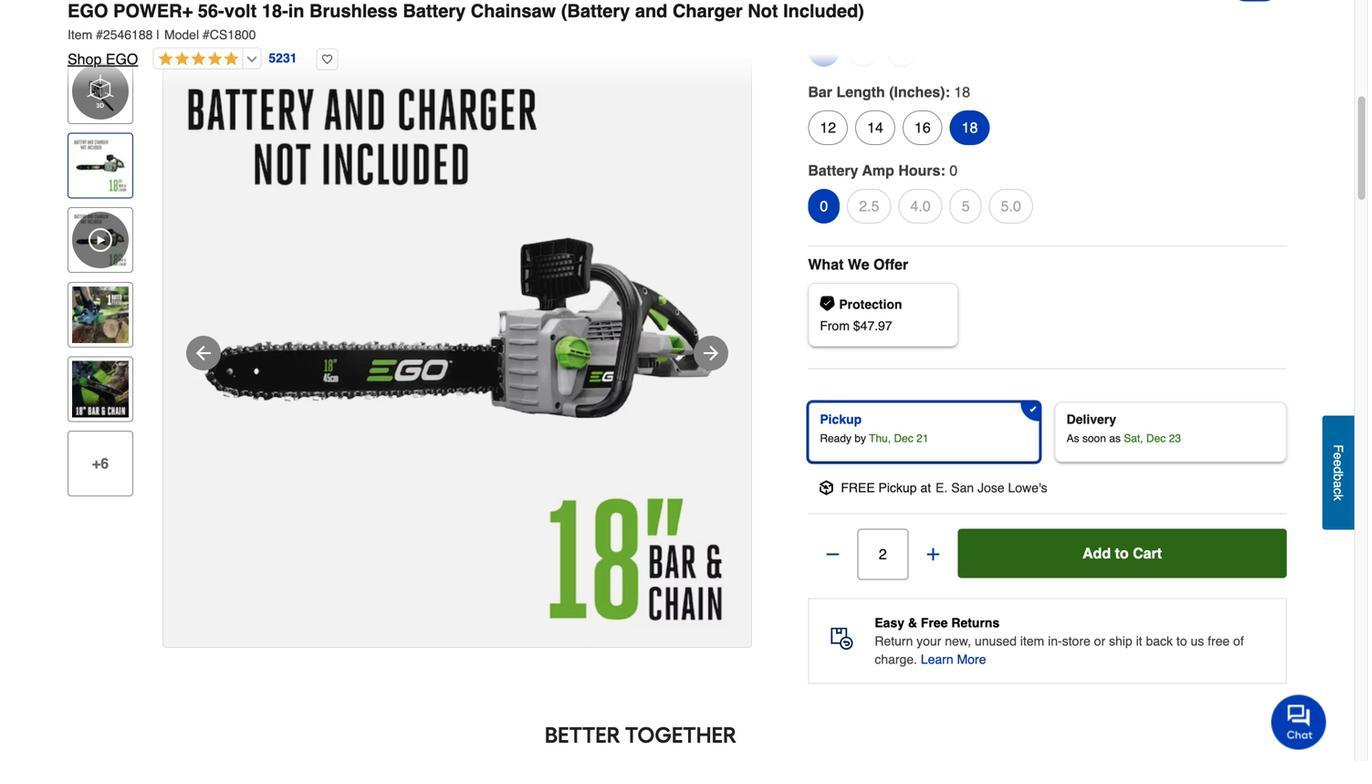 Task type: describe. For each thing, give the bounding box(es) containing it.
ego  #cs1800 - thumbnail image
[[72, 137, 129, 194]]

protection
[[839, 297, 902, 312]]

pickup inside pickup ready by thu, dec 21
[[820, 412, 862, 427]]

better together heading
[[68, 720, 1214, 750]]

learn more
[[921, 652, 986, 667]]

k
[[1331, 494, 1346, 501]]

+6
[[92, 455, 109, 472]]

pickup image
[[819, 480, 834, 495]]

ship
[[1109, 634, 1132, 648]]

delivery as soon as sat, dec 23
[[1067, 412, 1181, 445]]

not
[[748, 0, 778, 21]]

12
[[820, 119, 836, 136]]

free pickup at e. san jose lowe's
[[841, 480, 1047, 495]]

from
[[820, 318, 850, 333]]

ego  #cs1800 - thumbnail3 image
[[72, 361, 129, 417]]

dec inside delivery as soon as sat, dec 23
[[1146, 432, 1166, 445]]

(battery
[[561, 0, 630, 21]]

b
[[1331, 474, 1346, 481]]

unused
[[975, 634, 1017, 648]]

protection from $47.97
[[820, 297, 902, 333]]

|
[[156, 27, 160, 42]]

hours
[[898, 162, 941, 179]]

f
[[1331, 445, 1346, 452]]

new,
[[945, 634, 971, 648]]

Stepper number input field with increment and decrement buttons number field
[[857, 529, 908, 580]]

pickup ready by thu, dec 21
[[820, 412, 929, 445]]

better
[[545, 722, 620, 748]]

number
[[808, 5, 863, 22]]

power+
[[113, 0, 193, 21]]

c
[[1331, 488, 1346, 494]]

option group containing pickup
[[801, 395, 1294, 469]]

free
[[841, 480, 875, 495]]

as
[[1067, 432, 1079, 445]]

a
[[1331, 481, 1346, 488]]

cs1800
[[210, 27, 256, 42]]

what
[[808, 256, 844, 273]]

: for battery amp hours
[[941, 162, 945, 179]]

jose
[[978, 480, 1005, 495]]

of inside easy & free returns return your new, unused item in-store or ship it back to us free of charge.
[[1233, 634, 1244, 648]]

shop
[[68, 51, 102, 68]]

1
[[859, 41, 867, 57]]

volt
[[224, 0, 257, 21]]

us
[[1191, 634, 1204, 648]]

included)
[[783, 0, 864, 21]]

2 e from the top
[[1331, 459, 1346, 467]]

2
[[898, 41, 906, 57]]

1 vertical spatial 18
[[962, 119, 978, 136]]

what we offer
[[808, 256, 908, 273]]

heart outline image
[[316, 48, 338, 70]]

it
[[1136, 634, 1142, 648]]

soon
[[1082, 432, 1106, 445]]

ego  #cs1800 - thumbnail2 image
[[72, 286, 129, 343]]

5.0
[[1001, 197, 1021, 214]]

1 vertical spatial ego
[[106, 51, 138, 68]]

return
[[875, 634, 913, 648]]

we
[[848, 256, 869, 273]]

4.7 stars image
[[154, 51, 239, 68]]

brushless
[[309, 0, 398, 21]]

add to cart
[[1083, 545, 1162, 562]]

batteries
[[885, 5, 948, 22]]

1 vertical spatial 0
[[949, 162, 958, 179]]

number of batteries included
[[808, 5, 1012, 22]]

ego power+ 56-volt 18-in brushless battery chainsaw (battery and charger not included) item # 2546188 | model # cs1800
[[68, 0, 864, 42]]

f e e d b a c k
[[1331, 445, 1346, 501]]

free
[[1208, 634, 1230, 648]]

lowe's
[[1008, 480, 1047, 495]]

back
[[1146, 634, 1173, 648]]

item number 2 5 4 6 1 8 8 and model number c s 1 8 0 0 element
[[68, 26, 1287, 44]]

charge.
[[875, 652, 917, 667]]

: for bar length (inches)
[[945, 83, 950, 100]]

plus image
[[924, 545, 942, 563]]

arrow right image
[[700, 342, 722, 364]]

easy
[[875, 615, 905, 630]]

length
[[836, 83, 885, 100]]

f e e d b a c k button
[[1322, 416, 1354, 530]]

delivery
[[1067, 412, 1116, 427]]

add to cart button
[[958, 529, 1287, 578]]

sat,
[[1124, 432, 1143, 445]]

battery inside ego power+ 56-volt 18-in brushless battery chainsaw (battery and charger not included) item # 2546188 | model # cs1800
[[403, 0, 466, 21]]

$47.97
[[853, 318, 892, 333]]

18-
[[262, 0, 288, 21]]

bar length (inches) : 18
[[808, 83, 970, 100]]



Task type: locate. For each thing, give the bounding box(es) containing it.
ego
[[68, 0, 108, 21], [106, 51, 138, 68]]

ego up item
[[68, 0, 108, 21]]

option group
[[801, 395, 1294, 469]]

:
[[945, 83, 950, 100], [941, 162, 945, 179]]

0 horizontal spatial of
[[867, 5, 881, 22]]

chainsaw
[[471, 0, 556, 21]]

0 vertical spatial 0
[[820, 41, 828, 57]]

(inches)
[[889, 83, 945, 100]]

in
[[288, 0, 304, 21]]

your
[[917, 634, 941, 648]]

store
[[1062, 634, 1091, 648]]

0 vertical spatial pickup
[[820, 412, 862, 427]]

ego down 2546188
[[106, 51, 138, 68]]

cart
[[1133, 545, 1162, 562]]

charger
[[673, 0, 743, 21]]

e.
[[936, 480, 948, 495]]

learn more link
[[921, 650, 986, 668]]

0 horizontal spatial pickup
[[820, 412, 862, 427]]

0 horizontal spatial battery
[[403, 0, 466, 21]]

+6 button
[[68, 431, 133, 496]]

battery left chainsaw
[[403, 0, 466, 21]]

5231
[[269, 51, 297, 65]]

offer
[[873, 256, 908, 273]]

shop ego
[[68, 51, 138, 68]]

0 down number
[[820, 41, 828, 57]]

ego  #cs1800 image
[[163, 59, 751, 647]]

18
[[954, 83, 970, 100], [962, 119, 978, 136]]

0 vertical spatial ego
[[68, 0, 108, 21]]

dec inside pickup ready by thu, dec 21
[[894, 432, 913, 445]]

# right item
[[96, 27, 103, 42]]

to inside add to cart button
[[1115, 545, 1129, 562]]

1 horizontal spatial to
[[1176, 634, 1187, 648]]

0 vertical spatial :
[[945, 83, 950, 100]]

1 horizontal spatial battery
[[808, 162, 858, 179]]

chat invite button image
[[1271, 694, 1327, 750]]

item
[[1020, 634, 1044, 648]]

1 vertical spatial pickup
[[879, 480, 917, 495]]

protection plan filled image
[[820, 296, 834, 311]]

1 horizontal spatial of
[[1233, 634, 1244, 648]]

ego inside ego power+ 56-volt 18-in brushless battery chainsaw (battery and charger not included) item # 2546188 | model # cs1800
[[68, 0, 108, 21]]

of right number
[[867, 5, 881, 22]]

to inside easy & free returns return your new, unused item in-store or ship it back to us free of charge.
[[1176, 634, 1187, 648]]

arrow left image
[[193, 342, 214, 364]]

1 horizontal spatial #
[[203, 27, 210, 42]]

4.0
[[910, 197, 931, 214]]

san
[[951, 480, 974, 495]]

0 vertical spatial of
[[867, 5, 881, 22]]

returns
[[951, 615, 1000, 630]]

dec left 21
[[894, 432, 913, 445]]

0 horizontal spatial to
[[1115, 545, 1129, 562]]

0 right "hours"
[[949, 162, 958, 179]]

easy & free returns return your new, unused item in-store or ship it back to us free of charge.
[[875, 615, 1244, 667]]

battery amp hours : 0
[[808, 162, 958, 179]]

16
[[914, 119, 931, 136]]

2.5
[[859, 197, 879, 214]]

0 for 4.0
[[820, 197, 828, 214]]

1 horizontal spatial pickup
[[879, 480, 917, 495]]

included
[[952, 5, 1012, 22]]

item
[[68, 27, 92, 42]]

14
[[867, 119, 883, 136]]

1 vertical spatial :
[[941, 162, 945, 179]]

battery
[[403, 0, 466, 21], [808, 162, 858, 179]]

model
[[164, 27, 199, 42]]

of
[[867, 5, 881, 22], [1233, 634, 1244, 648]]

as
[[1109, 432, 1121, 445]]

together
[[625, 722, 737, 748]]

1 vertical spatial to
[[1176, 634, 1187, 648]]

to left the us on the bottom right
[[1176, 634, 1187, 648]]

5
[[962, 197, 970, 214]]

e up d
[[1331, 452, 1346, 459]]

and
[[635, 0, 668, 21]]

thu,
[[869, 432, 891, 445]]

1 horizontal spatial dec
[[1146, 432, 1166, 445]]

21
[[916, 432, 929, 445]]

1 vertical spatial of
[[1233, 634, 1244, 648]]

1 dec from the left
[[894, 432, 913, 445]]

bar
[[808, 83, 832, 100]]

ready
[[820, 432, 852, 445]]

1 e from the top
[[1331, 452, 1346, 459]]

minus image
[[824, 545, 842, 563]]

18 right (inches)
[[954, 83, 970, 100]]

0 vertical spatial battery
[[403, 0, 466, 21]]

d
[[1331, 467, 1346, 474]]

or
[[1094, 634, 1105, 648]]

at
[[920, 480, 931, 495]]

18 right 16
[[962, 119, 978, 136]]

better together
[[545, 722, 737, 748]]

more
[[957, 652, 986, 667]]

0 vertical spatial 18
[[954, 83, 970, 100]]

dec left 23
[[1146, 432, 1166, 445]]

pickup left at
[[879, 480, 917, 495]]

to
[[1115, 545, 1129, 562], [1176, 634, 1187, 648]]

pickup up ready
[[820, 412, 862, 427]]

0 left 2.5
[[820, 197, 828, 214]]

0 horizontal spatial dec
[[894, 432, 913, 445]]

in-
[[1048, 634, 1062, 648]]

0 horizontal spatial #
[[96, 27, 103, 42]]

dec
[[894, 432, 913, 445], [1146, 432, 1166, 445]]

2 dec from the left
[[1146, 432, 1166, 445]]

2 vertical spatial 0
[[820, 197, 828, 214]]

pickup
[[820, 412, 862, 427], [879, 480, 917, 495]]

0 for 2
[[820, 41, 828, 57]]

1 # from the left
[[96, 27, 103, 42]]

56-
[[198, 0, 224, 21]]

by
[[855, 432, 866, 445]]

23
[[1169, 432, 1181, 445]]

e up 'b' at the right of page
[[1331, 459, 1346, 467]]

free
[[921, 615, 948, 630]]

amp
[[862, 162, 894, 179]]

add
[[1083, 545, 1111, 562]]

2 # from the left
[[203, 27, 210, 42]]

1 vertical spatial battery
[[808, 162, 858, 179]]

# down 56-
[[203, 27, 210, 42]]

learn
[[921, 652, 954, 667]]

0 vertical spatial to
[[1115, 545, 1129, 562]]

&
[[908, 615, 917, 630]]

battery down 12
[[808, 162, 858, 179]]

of right free
[[1233, 634, 1244, 648]]

0
[[820, 41, 828, 57], [949, 162, 958, 179], [820, 197, 828, 214]]

2546188
[[103, 27, 153, 42]]

to right add
[[1115, 545, 1129, 562]]



Task type: vqa. For each thing, say whether or not it's contained in the screenshot.
4.0 0
yes



